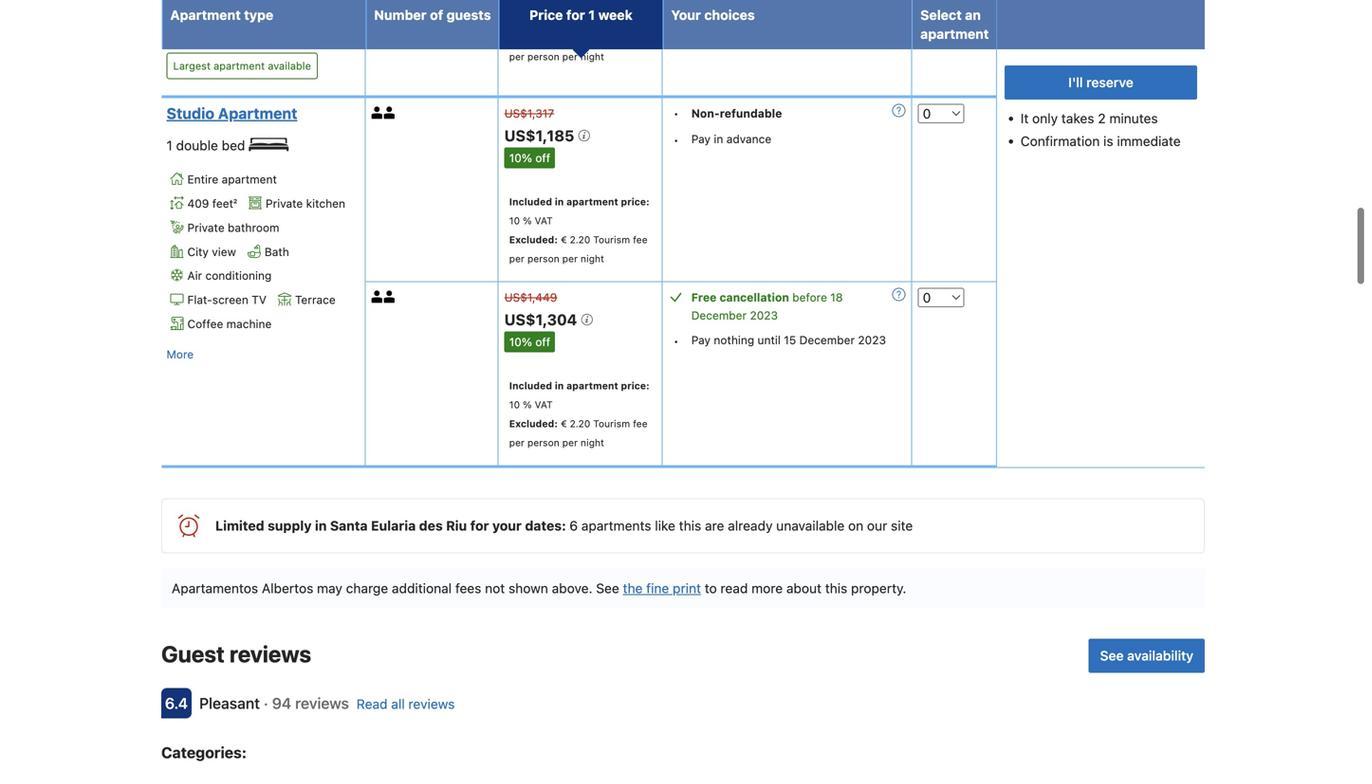 Task type: describe. For each thing, give the bounding box(es) containing it.
select an apartment
[[921, 7, 990, 42]]

about
[[787, 581, 822, 597]]

private for private kitchen
[[266, 197, 303, 210]]

private kitchen
[[266, 197, 346, 210]]

0 horizontal spatial this
[[679, 518, 702, 534]]

your
[[493, 518, 522, 534]]

10% for us$1,304
[[510, 335, 533, 349]]

apartment down select on the top
[[921, 26, 990, 42]]

site
[[892, 518, 914, 534]]

free cancellation
[[692, 291, 790, 304]]

santa
[[330, 518, 368, 534]]

limited supply in santa eularia des riu for your dates: 6 apartments like this are already unavailable on our site
[[215, 518, 914, 534]]

% for us$1,304
[[523, 399, 532, 410]]

0 vertical spatial 1
[[589, 7, 595, 23]]

double
[[176, 137, 218, 153]]

2.20 for us$1,185
[[570, 234, 591, 245]]

more details on meals and payment options image
[[893, 288, 906, 301]]

takes
[[1062, 111, 1095, 126]]

reviews up pleasant · 94 reviews
[[230, 641, 312, 668]]

10% for us$1,185
[[510, 151, 533, 165]]

• for pay in advance
[[674, 133, 679, 147]]

print
[[673, 581, 702, 597]]

studio apartment
[[167, 104, 298, 122]]

vat for us$1,185
[[535, 215, 553, 226]]

private for private bathroom
[[187, 221, 225, 234]]

view
[[212, 245, 236, 259]]

• for pay nothing until 15 december 2023
[[674, 335, 679, 348]]

10 for us$1,185
[[510, 215, 520, 226]]

reviews right all
[[409, 697, 455, 712]]

2023 inside before 18 december 2023
[[750, 309, 778, 322]]

off for us$1,185
[[536, 151, 551, 165]]

apartment type
[[170, 7, 274, 23]]

see availability button
[[1089, 639, 1206, 673]]

tv
[[252, 293, 267, 307]]

more
[[752, 581, 783, 597]]

until
[[758, 334, 781, 347]]

% inside '10 % vat € 2.20 tourism fee per person per night'
[[523, 13, 532, 24]]

see inside "see availability" button
[[1101, 648, 1125, 664]]

availability
[[1128, 648, 1194, 664]]

0 vertical spatial apartment
[[170, 7, 241, 23]]

on
[[849, 518, 864, 534]]

more
[[167, 348, 194, 361]]

1 vertical spatial 1
[[167, 137, 173, 153]]

machine
[[227, 317, 272, 331]]

person inside '10 % vat € 2.20 tourism fee per person per night'
[[528, 51, 560, 62]]

non-refundable
[[692, 107, 783, 120]]

per up us$1,317
[[510, 51, 525, 62]]

1 double bed
[[167, 137, 249, 153]]

price
[[530, 7, 563, 23]]

included for us$1,185
[[510, 196, 553, 207]]

1 vertical spatial occupancy image
[[372, 291, 384, 303]]

kitchen
[[306, 197, 346, 210]]

cancellation
[[720, 291, 790, 304]]

us$1,317
[[505, 107, 555, 120]]

2.20 inside '10 % vat € 2.20 tourism fee per person per night'
[[570, 32, 591, 43]]

refundable
[[720, 107, 783, 120]]

10 inside '10 % vat € 2.20 tourism fee per person per night'
[[510, 13, 520, 24]]

1 vertical spatial occupancy image
[[384, 291, 396, 303]]

2
[[1099, 111, 1107, 126]]

to
[[705, 581, 717, 597]]

1 horizontal spatial 2023
[[859, 334, 887, 347]]

€ for us$1,304
[[561, 418, 567, 429]]

excluded: for us$1,185
[[510, 234, 558, 245]]

shown
[[509, 581, 549, 597]]

night for us$1,185
[[581, 253, 605, 264]]

more details on meals and payment options image
[[893, 104, 906, 117]]

only
[[1033, 111, 1059, 126]]

rack
[[227, 36, 250, 50]]

apartamentos albertos may charge additional fees not shown above. see the fine print to read more about this property.
[[172, 581, 907, 597]]

per up the 'us$1,304' at the left of page
[[563, 253, 578, 264]]

is
[[1104, 133, 1114, 149]]

fees
[[456, 581, 482, 597]]

0 vertical spatial see
[[596, 581, 620, 597]]

per down price for 1 week
[[563, 51, 578, 62]]

0 vertical spatial for
[[567, 7, 585, 23]]

fine
[[647, 581, 670, 597]]

€ inside '10 % vat € 2.20 tourism fee per person per night'
[[561, 32, 567, 43]]

before 18 december 2023
[[692, 291, 843, 322]]

pay for pay nothing until 15 december 2023
[[692, 334, 711, 347]]

i'll reserve
[[1069, 75, 1134, 90]]

not
[[485, 581, 505, 597]]

2.20 for us$1,304
[[570, 418, 591, 429]]

fee for us$1,185
[[633, 234, 648, 245]]

guest reviews
[[161, 641, 312, 668]]

non-
[[692, 107, 720, 120]]

10 % vat € 2.20 tourism fee per person per night
[[510, 13, 648, 62]]

excluded: for us$1,304
[[510, 418, 558, 429]]

18
[[831, 291, 843, 304]]

included for us$1,304
[[510, 380, 553, 391]]

guests
[[447, 7, 491, 23]]

10 for us$1,304
[[510, 399, 520, 410]]

apartment up feet²
[[222, 173, 277, 186]]

read
[[721, 581, 748, 597]]

albertos
[[262, 581, 314, 597]]

0 horizontal spatial for
[[471, 518, 489, 534]]

feet²
[[212, 197, 237, 210]]

select
[[921, 7, 962, 23]]

studio apartment link
[[167, 104, 355, 123]]

in left santa on the left of the page
[[315, 518, 327, 534]]

apartments
[[582, 518, 652, 534]]

closet
[[252, 17, 284, 31]]

may
[[317, 581, 343, 597]]

above.
[[552, 581, 593, 597]]

1 vertical spatial apartment
[[218, 104, 298, 122]]

apartamentos
[[172, 581, 258, 597]]

price for 1 week
[[530, 7, 633, 23]]

supply
[[268, 518, 312, 534]]

10% off for us$1,185
[[510, 151, 551, 165]]

10% off for us$1,304
[[510, 335, 551, 349]]

per up 6
[[563, 437, 578, 448]]

pay in advance
[[692, 132, 772, 146]]

of
[[430, 7, 444, 23]]

studio
[[167, 104, 215, 122]]

·
[[264, 695, 268, 713]]

in down us$1,185
[[555, 196, 564, 207]]

in down the 'us$1,304' at the left of page
[[555, 380, 564, 391]]

advance
[[727, 132, 772, 146]]

already
[[728, 518, 773, 534]]



Task type: vqa. For each thing, say whether or not it's contained in the screenshot.
We
no



Task type: locate. For each thing, give the bounding box(es) containing it.
all
[[391, 697, 405, 712]]

2 vertical spatial %
[[523, 399, 532, 410]]

pay down non-
[[692, 132, 711, 146]]

0 vertical spatial private
[[266, 197, 303, 210]]

guest reviews element
[[161, 639, 1082, 670]]

1 excluded: from the top
[[510, 234, 558, 245]]

the
[[623, 581, 643, 597]]

for right the price
[[567, 7, 585, 23]]

night
[[581, 51, 605, 62], [581, 253, 605, 264], [581, 437, 605, 448]]

excluded:
[[510, 234, 558, 245], [510, 418, 558, 429]]

like
[[655, 518, 676, 534]]

2 price: from the top
[[621, 380, 650, 391]]

apartment
[[921, 26, 990, 42], [214, 60, 265, 72], [222, 173, 277, 186], [567, 196, 619, 207], [567, 380, 619, 391]]

city
[[187, 245, 209, 259]]

2 € from the top
[[561, 234, 567, 245]]

toilet paper
[[272, 36, 335, 50]]

clothes rack
[[183, 36, 250, 50]]

0 horizontal spatial december
[[692, 309, 747, 322]]

3 • from the top
[[674, 335, 679, 348]]

94
[[272, 695, 292, 713]]

3 night from the top
[[581, 437, 605, 448]]

2 vertical spatial tourism
[[594, 418, 631, 429]]

• left non-
[[674, 107, 679, 120]]

1 vertical spatial vat
[[535, 215, 553, 226]]

0 vertical spatial fee
[[633, 32, 648, 43]]

december down free
[[692, 309, 747, 322]]

1 vertical spatial •
[[674, 133, 679, 147]]

apartment down the 'us$1,304' at the left of page
[[567, 380, 619, 391]]

1 vertical spatial private
[[187, 221, 225, 234]]

3 % from the top
[[523, 399, 532, 410]]

type
[[244, 7, 274, 23]]

see left the
[[596, 581, 620, 597]]

1 off from the top
[[536, 151, 551, 165]]

person up us$1,449
[[528, 253, 560, 264]]

entire
[[187, 173, 219, 186]]

15
[[784, 334, 797, 347]]

fee for us$1,304
[[633, 418, 648, 429]]

1 € 2.20 tourism fee per person per night from the top
[[510, 234, 648, 264]]

0 horizontal spatial private
[[187, 221, 225, 234]]

1 vertical spatial €
[[561, 234, 567, 245]]

0 vertical spatial person
[[528, 51, 560, 62]]

0 vertical spatial occupancy image
[[372, 107, 384, 119]]

10% off. you're getting a reduced rate because booking.com is paying part of the price.. element for us$1,185
[[505, 147, 555, 168]]

2 vertical spatial 2.20
[[570, 418, 591, 429]]

it
[[1021, 111, 1029, 126]]

0 vertical spatial included in apartment price: 10 % vat
[[510, 196, 650, 226]]

0 vertical spatial 10
[[510, 13, 520, 24]]

immediate
[[1118, 133, 1182, 149]]

1 vertical spatial december
[[800, 334, 855, 347]]

tourism inside '10 % vat € 2.20 tourism fee per person per night'
[[594, 32, 631, 43]]

1 left week
[[589, 7, 595, 23]]

1 vertical spatial 10% off
[[510, 335, 551, 349]]

€
[[561, 32, 567, 43], [561, 234, 567, 245], [561, 418, 567, 429]]

1 horizontal spatial private
[[266, 197, 303, 210]]

person for us$1,185
[[528, 253, 560, 264]]

1 vertical spatial for
[[471, 518, 489, 534]]

1 vertical spatial included in apartment price: 10 % vat
[[510, 380, 650, 410]]

1 vertical spatial price:
[[621, 380, 650, 391]]

0 vertical spatial december
[[692, 309, 747, 322]]

1 vertical spatial excluded:
[[510, 418, 558, 429]]

10% off. you're getting a reduced rate because booking.com is paying part of the price.. element down us$1,185
[[505, 147, 555, 168]]

1 vertical spatial see
[[1101, 648, 1125, 664]]

occupancy image
[[384, 107, 396, 119], [372, 291, 384, 303]]

2 off from the top
[[536, 335, 551, 349]]

apartment up bed
[[218, 104, 298, 122]]

0 vertical spatial 10% off
[[510, 151, 551, 165]]

2 € 2.20 tourism fee per person per night from the top
[[510, 418, 648, 448]]

december right 15
[[800, 334, 855, 347]]

fee inside '10 % vat € 2.20 tourism fee per person per night'
[[633, 32, 648, 43]]

2 night from the top
[[581, 253, 605, 264]]

2 excluded: from the top
[[510, 418, 558, 429]]

2 vertical spatial person
[[528, 437, 560, 448]]

•
[[674, 107, 679, 120], [674, 133, 679, 147], [674, 335, 679, 348]]

1
[[589, 7, 595, 23], [167, 137, 173, 153]]

1 vertical spatial person
[[528, 253, 560, 264]]

1 vertical spatial off
[[536, 335, 551, 349]]

1 tourism from the top
[[594, 32, 631, 43]]

0 horizontal spatial see
[[596, 581, 620, 597]]

1 vertical spatial fee
[[633, 234, 648, 245]]

€ 2.20 tourism fee per person per night for us$1,304
[[510, 418, 648, 448]]

2 vat from the top
[[535, 215, 553, 226]]

6
[[570, 518, 578, 534]]

tourism for us$1,185
[[594, 234, 631, 245]]

per up 'your'
[[510, 437, 525, 448]]

2 included from the top
[[510, 380, 553, 391]]

1 10% off. you're getting a reduced rate because booking.com is paying part of the price.. element from the top
[[505, 147, 555, 168]]

2 vertical spatial fee
[[633, 418, 648, 429]]

2023 down 'cancellation'
[[750, 309, 778, 322]]

1 vat from the top
[[535, 13, 553, 24]]

% for us$1,185
[[523, 215, 532, 226]]

pay for pay in advance
[[692, 132, 711, 146]]

1 night from the top
[[581, 51, 605, 62]]

bed
[[222, 137, 245, 153]]

1 vertical spatial pay
[[692, 334, 711, 347]]

€ 2.20 tourism fee per person per night up us$1,449
[[510, 234, 648, 264]]

in
[[714, 132, 724, 146], [555, 196, 564, 207], [555, 380, 564, 391], [315, 518, 327, 534]]

riu
[[446, 518, 467, 534]]

air
[[187, 269, 202, 283]]

private up the bathroom
[[266, 197, 303, 210]]

or
[[238, 17, 249, 31]]

0 vertical spatial € 2.20 tourism fee per person per night
[[510, 234, 648, 264]]

bathroom
[[228, 221, 280, 234]]

night down price for 1 week
[[581, 51, 605, 62]]

in down non-
[[714, 132, 724, 146]]

2 10% off from the top
[[510, 335, 551, 349]]

bath
[[265, 245, 289, 259]]

2 10 from the top
[[510, 215, 520, 226]]

3 fee from the top
[[633, 418, 648, 429]]

see availability
[[1101, 648, 1194, 664]]

limited
[[215, 518, 264, 534]]

3 € from the top
[[561, 418, 567, 429]]

0 vertical spatial night
[[581, 51, 605, 62]]

€ 2.20 tourism fee per person per night up 6
[[510, 418, 648, 448]]

an
[[966, 7, 982, 23]]

% right guests
[[523, 13, 532, 24]]

2 vertical spatial night
[[581, 437, 605, 448]]

2023 right 15
[[859, 334, 887, 347]]

1 horizontal spatial see
[[1101, 648, 1125, 664]]

before
[[793, 291, 828, 304]]

vat left week
[[535, 13, 553, 24]]

pleasant · 94 reviews
[[199, 695, 349, 713]]

2 tourism from the top
[[594, 234, 631, 245]]

2 vertical spatial 10
[[510, 399, 520, 410]]

screen
[[212, 293, 249, 307]]

% up us$1,449
[[523, 215, 532, 226]]

pay nothing until 15 december 2023
[[692, 334, 887, 347]]

off for us$1,304
[[536, 335, 551, 349]]

1 vertical spatial 2.20
[[570, 234, 591, 245]]

1 vertical spatial %
[[523, 215, 532, 226]]

apartment up clothes
[[170, 7, 241, 23]]

vat inside '10 % vat € 2.20 tourism fee per person per night'
[[535, 13, 553, 24]]

1 vertical spatial 10% off. you're getting a reduced rate because booking.com is paying part of the price.. element
[[505, 332, 555, 353]]

1 vertical spatial 2023
[[859, 334, 887, 347]]

1 vertical spatial 10%
[[510, 335, 533, 349]]

week
[[599, 7, 633, 23]]

10 down the 'us$1,304' at the left of page
[[510, 399, 520, 410]]

more link
[[167, 345, 194, 364]]

1 horizontal spatial for
[[567, 7, 585, 23]]

0 vertical spatial pay
[[692, 132, 711, 146]]

minutes
[[1110, 111, 1159, 126]]

city view
[[187, 245, 236, 259]]

fee
[[633, 32, 648, 43], [633, 234, 648, 245], [633, 418, 648, 429]]

1 vertical spatial this
[[826, 581, 848, 597]]

1 horizontal spatial 1
[[589, 7, 595, 23]]

2 fee from the top
[[633, 234, 648, 245]]

it only takes 2 minutes confirmation is immediate
[[1021, 111, 1182, 149]]

1 fee from the top
[[633, 32, 648, 43]]

wardrobe
[[183, 17, 235, 31]]

additional
[[392, 581, 452, 597]]

€ 2.20 tourism fee per person per night
[[510, 234, 648, 264], [510, 418, 648, 448]]

3 2.20 from the top
[[570, 418, 591, 429]]

10% off. you're getting a reduced rate because booking.com is paying part of the price.. element
[[505, 147, 555, 168], [505, 332, 555, 353]]

409 feet²
[[187, 197, 237, 210]]

2 vertical spatial •
[[674, 335, 679, 348]]

pay
[[692, 132, 711, 146], [692, 334, 711, 347]]

10% off down the 'us$1,304' at the left of page
[[510, 335, 551, 349]]

conditioning
[[206, 269, 272, 283]]

night up "apartments"
[[581, 437, 605, 448]]

2 pay from the top
[[692, 334, 711, 347]]

coffee
[[187, 317, 223, 331]]

• for non-refundable
[[674, 107, 679, 120]]

1 pay from the top
[[692, 132, 711, 146]]

1 vertical spatial night
[[581, 253, 605, 264]]

0 vertical spatial tourism
[[594, 32, 631, 43]]

2 % from the top
[[523, 215, 532, 226]]

private
[[266, 197, 303, 210], [187, 221, 225, 234]]

10% down us$1,185
[[510, 151, 533, 165]]

for right riu
[[471, 518, 489, 534]]

your choices
[[672, 7, 755, 23]]

1 horizontal spatial this
[[826, 581, 848, 597]]

des
[[419, 518, 443, 534]]

2 vertical spatial vat
[[535, 399, 553, 410]]

us$1,185
[[505, 127, 578, 145]]

• left the pay in advance
[[674, 133, 679, 147]]

0 vertical spatial this
[[679, 518, 702, 534]]

see left availability
[[1101, 648, 1125, 664]]

person down the price
[[528, 51, 560, 62]]

0 vertical spatial occupancy image
[[384, 107, 396, 119]]

1 vertical spatial 10
[[510, 215, 520, 226]]

€ for us$1,185
[[561, 234, 567, 245]]

1 vertical spatial included
[[510, 380, 553, 391]]

coffee machine
[[187, 317, 272, 331]]

charge
[[346, 581, 388, 597]]

0 horizontal spatial 1
[[167, 137, 173, 153]]

2 10% from the top
[[510, 335, 533, 349]]

10 left the price
[[510, 13, 520, 24]]

0 vertical spatial 10%
[[510, 151, 533, 165]]

december
[[692, 309, 747, 322], [800, 334, 855, 347]]

included in apartment price: 10 % vat for us$1,185
[[510, 196, 650, 226]]

off down us$1,185
[[536, 151, 551, 165]]

toilet
[[272, 36, 301, 50]]

2 2.20 from the top
[[570, 234, 591, 245]]

for
[[567, 7, 585, 23], [471, 518, 489, 534]]

apartment down us$1,185
[[567, 196, 619, 207]]

10 up us$1,449
[[510, 215, 520, 226]]

dates:
[[525, 518, 567, 534]]

% down the 'us$1,304' at the left of page
[[523, 399, 532, 410]]

person up dates: in the bottom left of the page
[[528, 437, 560, 448]]

occupancy image
[[372, 107, 384, 119], [384, 291, 396, 303]]

1 10 from the top
[[510, 13, 520, 24]]

409
[[187, 197, 209, 210]]

1 person from the top
[[528, 51, 560, 62]]

2 included in apartment price: 10 % vat from the top
[[510, 380, 650, 410]]

night for us$1,304
[[581, 437, 605, 448]]

1 2.20 from the top
[[570, 32, 591, 43]]

rated pleasant element
[[199, 695, 260, 713]]

our
[[868, 518, 888, 534]]

0 vertical spatial €
[[561, 32, 567, 43]]

2 person from the top
[[528, 253, 560, 264]]

pay left "nothing"
[[692, 334, 711, 347]]

0 vertical spatial off
[[536, 151, 551, 165]]

0 vertical spatial price:
[[621, 196, 650, 207]]

choices
[[705, 7, 755, 23]]

included down the 'us$1,304' at the left of page
[[510, 380, 553, 391]]

are
[[705, 518, 725, 534]]

1 included in apartment price: 10 % vat from the top
[[510, 196, 650, 226]]

0 vertical spatial %
[[523, 13, 532, 24]]

1 € from the top
[[561, 32, 567, 43]]

included in apartment price: 10 % vat down the 'us$1,304' at the left of page
[[510, 380, 650, 410]]

2 • from the top
[[674, 133, 679, 147]]

this
[[679, 518, 702, 534], [826, 581, 848, 597]]

vat down the 'us$1,304' at the left of page
[[535, 399, 553, 410]]

price: for us$1,185
[[621, 196, 650, 207]]

us$1,304
[[505, 311, 581, 329]]

10% off. you're getting a reduced rate because booking.com is paying part of the price.. element for us$1,304
[[505, 332, 555, 353]]

included in apartment price: 10 % vat down us$1,185
[[510, 196, 650, 226]]

paper
[[304, 36, 335, 50]]

price: for us$1,304
[[621, 380, 650, 391]]

air conditioning
[[187, 269, 272, 283]]

10% down the 'us$1,304' at the left of page
[[510, 335, 533, 349]]

1 10% from the top
[[510, 151, 533, 165]]

this right about
[[826, 581, 848, 597]]

eularia
[[371, 518, 416, 534]]

i'll reserve button
[[1005, 66, 1198, 100]]

0 vertical spatial vat
[[535, 13, 553, 24]]

the fine print link
[[623, 581, 702, 597]]

1 horizontal spatial december
[[800, 334, 855, 347]]

10% off down us$1,185
[[510, 151, 551, 165]]

1 • from the top
[[674, 107, 679, 120]]

see
[[596, 581, 620, 597], [1101, 648, 1125, 664]]

person for us$1,304
[[528, 437, 560, 448]]

€ 2.20 tourism fee per person per night for us$1,185
[[510, 234, 648, 264]]

review categories element
[[161, 742, 247, 765]]

3 tourism from the top
[[594, 418, 631, 429]]

apartment down rack
[[214, 60, 265, 72]]

0 vertical spatial 2.20
[[570, 32, 591, 43]]

reviews right 94
[[295, 695, 349, 713]]

1 % from the top
[[523, 13, 532, 24]]

this left are
[[679, 518, 702, 534]]

night up the 'us$1,304' at the left of page
[[581, 253, 605, 264]]

vat for us$1,304
[[535, 399, 553, 410]]

3 vat from the top
[[535, 399, 553, 410]]

clothes
[[183, 36, 224, 50]]

vat up us$1,449
[[535, 215, 553, 226]]

tourism for us$1,304
[[594, 418, 631, 429]]

6.4
[[165, 695, 188, 713]]

0 vertical spatial 10% off. you're getting a reduced rate because booking.com is paying part of the price.. element
[[505, 147, 555, 168]]

property.
[[852, 581, 907, 597]]

pleasant
[[199, 695, 260, 713]]

per up us$1,449
[[510, 253, 525, 264]]

1 vertical spatial tourism
[[594, 234, 631, 245]]

2 10% off. you're getting a reduced rate because booking.com is paying part of the price.. element from the top
[[505, 332, 555, 353]]

included in apartment price: 10 % vat for us$1,304
[[510, 380, 650, 410]]

night inside '10 % vat € 2.20 tourism fee per person per night'
[[581, 51, 605, 62]]

1 included from the top
[[510, 196, 553, 207]]

wardrobe or closet
[[183, 17, 284, 31]]

1 10% off from the top
[[510, 151, 551, 165]]

0 vertical spatial •
[[674, 107, 679, 120]]

december inside before 18 december 2023
[[692, 309, 747, 322]]

3 10 from the top
[[510, 399, 520, 410]]

largest
[[173, 60, 211, 72]]

1 left double
[[167, 137, 173, 153]]

included down us$1,185
[[510, 196, 553, 207]]

reviews
[[230, 641, 312, 668], [295, 695, 349, 713], [409, 697, 455, 712]]

3 person from the top
[[528, 437, 560, 448]]

0 vertical spatial included
[[510, 196, 553, 207]]

flat-screen tv
[[187, 293, 267, 307]]

0 horizontal spatial 2023
[[750, 309, 778, 322]]

off down the 'us$1,304' at the left of page
[[536, 335, 551, 349]]

vat
[[535, 13, 553, 24], [535, 215, 553, 226], [535, 399, 553, 410]]

0 vertical spatial excluded:
[[510, 234, 558, 245]]

private up city view
[[187, 221, 225, 234]]

largest apartment available
[[173, 60, 311, 72]]

scored 6.4 element
[[161, 689, 192, 719]]

• left "nothing"
[[674, 335, 679, 348]]

1 vertical spatial € 2.20 tourism fee per person per night
[[510, 418, 648, 448]]

free
[[692, 291, 717, 304]]

2 vertical spatial €
[[561, 418, 567, 429]]

per
[[510, 51, 525, 62], [563, 51, 578, 62], [510, 253, 525, 264], [563, 253, 578, 264], [510, 437, 525, 448], [563, 437, 578, 448]]

10% off. you're getting a reduced rate because booking.com is paying part of the price.. element down the 'us$1,304' at the left of page
[[505, 332, 555, 353]]

0 vertical spatial 2023
[[750, 309, 778, 322]]

1 price: from the top
[[621, 196, 650, 207]]



